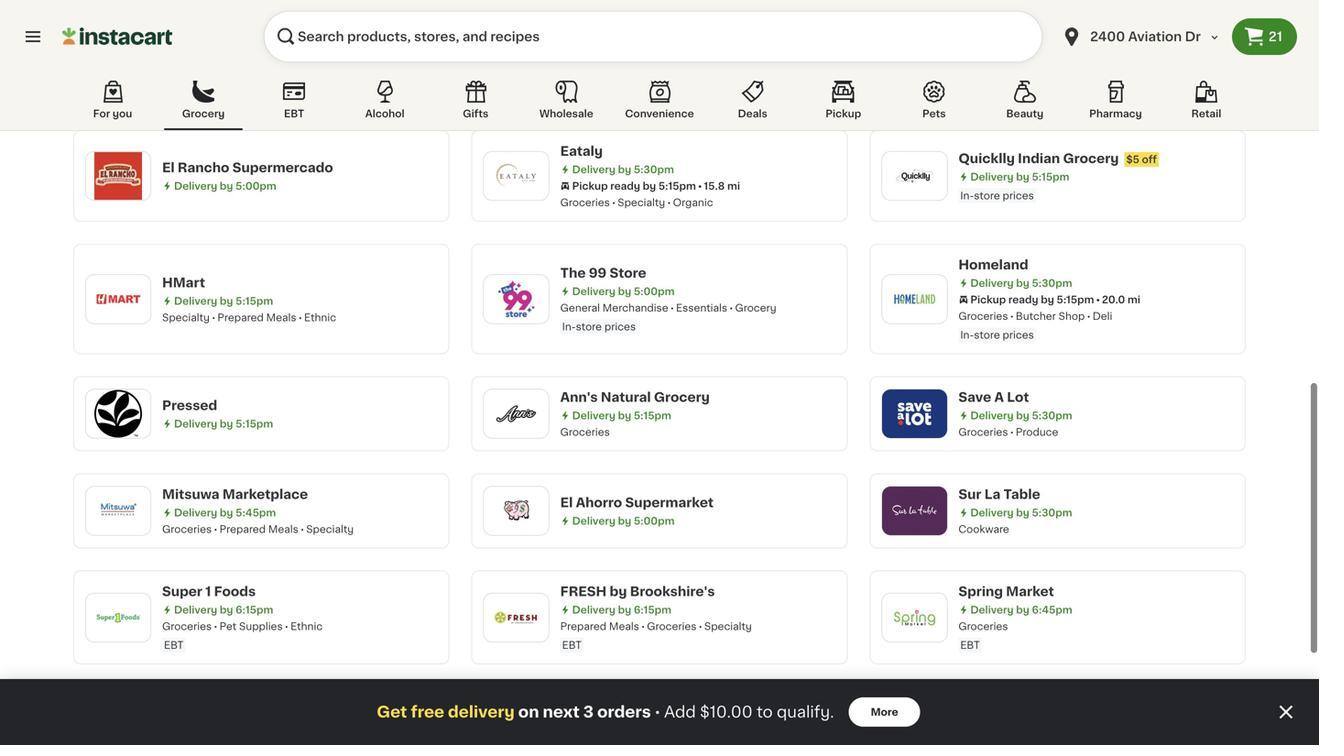 Task type: locate. For each thing, give the bounding box(es) containing it.
spring
[[959, 585, 1004, 598]]

0 vertical spatial convenience
[[664, 65, 731, 75]]

0 horizontal spatial pickup
[[572, 181, 608, 191]]

fresh produce meat
[[1000, 74, 1107, 85]]

by for eataly
[[618, 164, 632, 175]]

delivery for hmart
[[174, 296, 217, 306]]

groceries down super
[[162, 621, 212, 631]]

delivery by 5:30pm down table
[[971, 508, 1073, 518]]

0 horizontal spatial el
[[162, 161, 175, 174]]

mitsuwa marketplace
[[162, 488, 308, 501]]

delivery down pressed
[[174, 419, 217, 429]]

specialty down hmart
[[162, 312, 210, 322]]

1 6:15pm from the left
[[236, 605, 273, 615]]

el left ahorro on the bottom left of page
[[561, 496, 573, 509]]

market up fresh produce meat
[[1026, 38, 1074, 51]]

6:15pm down the fresh by brookshire's
[[634, 605, 672, 615]]

market inside the la michoacana meat market delivery by 5:00pm groceries
[[305, 38, 353, 51]]

store down the general
[[576, 322, 602, 332]]

None search field
[[264, 11, 1043, 62]]

groceries for groceries produce
[[959, 427, 1009, 437]]

0 vertical spatial el
[[162, 161, 175, 174]]

5:15pm up fresh produce meat
[[1032, 58, 1070, 68]]

in- inside general merchandise essentials grocery in-store prices
[[562, 322, 576, 332]]

5:00pm up merchandise
[[634, 286, 675, 296]]

prices down butcher
[[1003, 330, 1034, 340]]

2 vertical spatial pickup
[[971, 295, 1006, 305]]

groceries down the michoacana
[[162, 74, 212, 85]]

0 vertical spatial mi
[[728, 181, 740, 191]]

ebt down fresh
[[562, 640, 582, 650]]

specialty
[[618, 197, 666, 208], [162, 312, 210, 322], [306, 524, 354, 534], [705, 621, 752, 631]]

deals
[[738, 109, 768, 119]]

in- down the general
[[562, 322, 576, 332]]

ready for homeland
[[1009, 295, 1039, 305]]

groceries down "ann's"
[[561, 427, 610, 437]]

ebt up supermercado
[[284, 109, 304, 119]]

grocery up rancho
[[182, 109, 225, 119]]

delivery down save a lot
[[971, 411, 1014, 421]]

0 horizontal spatial pickup ready by 5:15pm
[[572, 181, 696, 191]]

grocery
[[182, 109, 225, 119], [1064, 152, 1119, 165], [735, 303, 777, 313], [654, 391, 710, 404]]

get free delivery on next 3 orders • add $10.00 to qualify.
[[377, 704, 834, 720]]

6:15pm
[[236, 605, 273, 615], [634, 605, 672, 615]]

delivery by 5:15pm up specialty prepared meals ethnic
[[174, 296, 273, 306]]

prepared inside prepared meals groceries specialty ebt
[[561, 621, 607, 631]]

deli
[[1093, 311, 1113, 321]]

meat for produce
[[1081, 74, 1107, 85]]

0 vertical spatial meals
[[266, 312, 297, 322]]

groceries ebt
[[959, 621, 1009, 650]]

1 vertical spatial meat
[[1081, 74, 1107, 85]]

delivery inside the la michoacana meat market delivery by 5:00pm groceries
[[174, 58, 217, 68]]

pressed
[[162, 399, 217, 412]]

meat up ebt button
[[267, 38, 302, 51]]

prices inside groceries butcher shop deli in-store prices
[[1003, 330, 1034, 340]]

delivery by 5:15pm for ann's natural grocery
[[572, 411, 672, 421]]

0 vertical spatial alcohol
[[618, 65, 656, 75]]

1
[[205, 585, 211, 598]]

ethnic for groceries pet supplies ethnic ebt
[[291, 621, 323, 631]]

next
[[543, 704, 580, 720]]

convenience inside groceries alcohol convenience lower fees on $10+
[[664, 65, 731, 75]]

delivery by 5:15pm down natural
[[572, 411, 672, 421]]

groceries down mitsuwa
[[162, 524, 212, 534]]

0 horizontal spatial 6:15pm
[[236, 605, 273, 615]]

in- up save
[[961, 330, 974, 340]]

2 delivery by 6:15pm from the left
[[572, 605, 672, 615]]

delivery by 5:00pm for supermercado
[[174, 181, 277, 191]]

5:15pm up marketplace
[[236, 419, 273, 429]]

mi
[[728, 181, 740, 191], [1128, 295, 1141, 305]]

prepared for hmart
[[218, 312, 264, 322]]

ready up butcher
[[1009, 295, 1039, 305]]

aviation
[[1129, 30, 1182, 43]]

delivery for pressed
[[174, 419, 217, 429]]

store inside groceries butcher shop deli in-store prices
[[974, 330, 1000, 340]]

1 horizontal spatial pickup
[[826, 109, 862, 119]]

ready up groceries specialty organic
[[611, 181, 641, 191]]

prices down indian
[[1003, 190, 1034, 200]]

5:30pm
[[634, 164, 674, 175], [1032, 278, 1073, 288], [1032, 411, 1073, 421], [1032, 508, 1073, 518]]

eataly
[[561, 145, 603, 158]]

retail button
[[1168, 77, 1246, 130]]

0 horizontal spatial delivery by 6:15pm
[[174, 605, 273, 615]]

5:15pm up specialty prepared meals ethnic
[[236, 296, 273, 306]]

convenience up shop categories tab list
[[664, 65, 731, 75]]

by
[[220, 58, 233, 68], [1017, 58, 1030, 68], [618, 164, 632, 175], [1017, 172, 1030, 182], [220, 181, 233, 191], [643, 181, 656, 191], [1017, 278, 1030, 288], [618, 286, 632, 296], [1041, 295, 1055, 305], [220, 296, 233, 306], [618, 411, 632, 421], [1017, 411, 1030, 421], [220, 419, 233, 429], [220, 508, 233, 518], [1017, 508, 1030, 518], [618, 516, 632, 526], [610, 585, 627, 598], [220, 605, 233, 615], [618, 605, 632, 615], [1017, 605, 1030, 615]]

5:15pm
[[1032, 58, 1070, 68], [1032, 172, 1070, 182], [659, 181, 696, 191], [1057, 295, 1095, 305], [236, 296, 273, 306], [634, 411, 672, 421], [236, 419, 273, 429]]

produce for 99 ranch market
[[1030, 74, 1073, 85]]

1 vertical spatial ethnic
[[291, 621, 323, 631]]

meals for hmart
[[266, 312, 297, 322]]

specialty inside prepared meals groceries specialty ebt
[[705, 621, 752, 631]]

6:15pm for brookshire's
[[634, 605, 672, 615]]

1 horizontal spatial delivery by 6:15pm
[[572, 605, 672, 615]]

0 vertical spatial ready
[[611, 181, 641, 191]]

la left the michoacana
[[162, 38, 178, 51]]

ahorro
[[576, 496, 622, 509]]

specialty down brookshire's
[[705, 621, 752, 631]]

delivery by 5:00pm for supermarket
[[572, 516, 675, 526]]

homeland
[[959, 258, 1029, 271]]

delivery down spring
[[971, 605, 1014, 615]]

1 horizontal spatial la
[[985, 488, 1001, 501]]

meat up pharmacy
[[1081, 74, 1107, 85]]

2 2400 aviation dr button from the left
[[1061, 11, 1222, 62]]

0 horizontal spatial on
[[518, 704, 539, 720]]

prices for groceries butcher shop deli in-store prices
[[1003, 330, 1034, 340]]

groceries prepared meals specialty
[[162, 524, 354, 534]]

beauty button
[[986, 77, 1065, 130]]

pickup down eataly on the left
[[572, 181, 608, 191]]

1 delivery by 6:15pm from the left
[[174, 605, 273, 615]]

mi right 20.0
[[1128, 295, 1141, 305]]

1 vertical spatial la
[[985, 488, 1001, 501]]

5:15pm down ann's natural grocery
[[634, 411, 672, 421]]

6:15pm up the supplies
[[236, 605, 273, 615]]

0 horizontal spatial la
[[162, 38, 178, 51]]

ann's natural grocery
[[561, 391, 710, 404]]

delivery for ann's natural grocery
[[572, 411, 616, 421]]

delivery by 5:30pm down homeland
[[971, 278, 1073, 288]]

alcohol up $10+
[[618, 65, 656, 75]]

general
[[561, 303, 600, 313]]

0 vertical spatial produce
[[1030, 74, 1073, 85]]

0 horizontal spatial ready
[[611, 181, 641, 191]]

1 vertical spatial pickup ready by 5:15pm
[[971, 295, 1095, 305]]

homeland logo image
[[891, 275, 939, 323]]

delivery down the 99 store
[[572, 286, 616, 296]]

pets button
[[895, 77, 974, 130]]

6:45pm
[[1032, 605, 1073, 615]]

prices inside general merchandise essentials grocery in-store prices
[[605, 322, 636, 332]]

el ahorro supermarket logo image
[[493, 487, 540, 535]]

fresh
[[561, 585, 607, 598]]

groceries inside groceries alcohol convenience lower fees on $10+
[[561, 65, 610, 75]]

el rancho supermercado logo image
[[94, 152, 142, 200]]

delivery down rancho
[[174, 181, 217, 191]]

groceries down homeland
[[959, 311, 1009, 321]]

gifts
[[463, 109, 489, 119]]

store for groceries butcher shop deli in-store prices
[[974, 330, 1000, 340]]

alcohol left the gifts
[[365, 109, 405, 119]]

on
[[620, 84, 633, 94], [518, 704, 539, 720]]

pickup ready by 5:15pm for homeland
[[971, 295, 1095, 305]]

general merchandise essentials grocery in-store prices
[[561, 303, 777, 332]]

delivery by 5:00pm
[[174, 181, 277, 191], [572, 286, 675, 296], [572, 516, 675, 526]]

1 vertical spatial produce
[[1016, 427, 1059, 437]]

ebt down spring
[[961, 640, 980, 650]]

delivery by 5:15pm for 99 ranch market
[[971, 58, 1070, 68]]

el
[[162, 161, 175, 174], [561, 496, 573, 509]]

delivery down ahorro on the bottom left of page
[[572, 516, 616, 526]]

5:30pm down table
[[1032, 508, 1073, 518]]

1 horizontal spatial ready
[[1009, 295, 1039, 305]]

free
[[411, 704, 445, 720]]

mi right 15.8
[[728, 181, 740, 191]]

5:00pm down supermarket
[[634, 516, 675, 526]]

delivery down mitsuwa
[[174, 508, 217, 518]]

0 vertical spatial 99
[[959, 38, 977, 51]]

1 horizontal spatial pickup ready by 5:15pm
[[971, 295, 1095, 305]]

market up ebt button
[[305, 38, 353, 51]]

delivery by 6:15pm down the fresh by brookshire's
[[572, 605, 672, 615]]

2 vertical spatial delivery by 5:00pm
[[572, 516, 675, 526]]

21 button
[[1233, 18, 1298, 55]]

super 1 foods logo image
[[94, 594, 142, 641]]

pickup for homeland
[[971, 295, 1006, 305]]

on right fees
[[620, 84, 633, 94]]

delivery down the michoacana
[[174, 58, 217, 68]]

delivery by 5:00pm down store
[[572, 286, 675, 296]]

delivery down quicklly
[[971, 172, 1014, 182]]

prices down merchandise
[[605, 322, 636, 332]]

pickup ready by 5:15pm for eataly
[[572, 181, 696, 191]]

groceries inside groceries butcher shop deli in-store prices
[[959, 311, 1009, 321]]

0 horizontal spatial 99
[[589, 267, 607, 280]]

delivery for super 1 foods
[[174, 605, 217, 615]]

0 vertical spatial prepared
[[218, 312, 264, 322]]

delivery up the cookware
[[971, 508, 1014, 518]]

5:30pm up groceries produce
[[1032, 411, 1073, 421]]

ready for eataly
[[611, 181, 641, 191]]

1 vertical spatial ready
[[1009, 295, 1039, 305]]

produce down lot
[[1016, 427, 1059, 437]]

meals
[[266, 312, 297, 322], [268, 524, 299, 534], [609, 621, 640, 631]]

5:30pm up butcher
[[1032, 278, 1073, 288]]

on left 'next'
[[518, 704, 539, 720]]

delivery by 5:15pm up fresh
[[971, 58, 1070, 68]]

delivery down homeland
[[971, 278, 1014, 288]]

1 horizontal spatial mi
[[1128, 295, 1141, 305]]

ethnic for specialty prepared meals ethnic
[[304, 312, 336, 322]]

delivery for el rancho supermercado
[[174, 181, 217, 191]]

1 vertical spatial mi
[[1128, 295, 1141, 305]]

ebt down super
[[164, 640, 184, 650]]

wholesale button
[[527, 77, 606, 130]]

0 vertical spatial on
[[620, 84, 633, 94]]

delivery by 5:15pm down pressed
[[174, 419, 273, 429]]

la
[[162, 38, 178, 51], [985, 488, 1001, 501]]

delivery by 6:15pm
[[174, 605, 273, 615], [572, 605, 672, 615]]

delivery down fresh
[[572, 605, 616, 615]]

pickup down homeland
[[971, 295, 1006, 305]]

2400
[[1091, 30, 1126, 43]]

groceries
[[561, 65, 610, 75], [162, 74, 212, 85], [561, 197, 610, 208], [959, 311, 1009, 321], [561, 427, 610, 437], [959, 427, 1009, 437], [162, 524, 212, 534], [162, 621, 212, 631], [647, 621, 697, 631], [959, 621, 1009, 631]]

0 vertical spatial la
[[162, 38, 178, 51]]

0 horizontal spatial mi
[[728, 181, 740, 191]]

delivery down eataly on the left
[[572, 164, 616, 175]]

groceries down save
[[959, 427, 1009, 437]]

ebt inside prepared meals groceries specialty ebt
[[562, 640, 582, 650]]

save a lot
[[959, 391, 1030, 404]]

prices for general merchandise essentials grocery in-store prices
[[605, 322, 636, 332]]

meat inside the la michoacana meat market delivery by 5:00pm groceries
[[267, 38, 302, 51]]

by for el rancho supermercado
[[220, 181, 233, 191]]

groceries inside groceries pet supplies ethnic ebt
[[162, 621, 212, 631]]

el for el ahorro supermarket
[[561, 496, 573, 509]]

grocery right essentials
[[735, 303, 777, 313]]

pet
[[220, 621, 237, 631]]

2400 aviation dr
[[1091, 30, 1201, 43]]

delivery for spring market
[[971, 605, 1014, 615]]

fresh by brookshire's
[[561, 585, 715, 598]]

delivery for sur la table
[[971, 508, 1014, 518]]

0 horizontal spatial meat
[[267, 38, 302, 51]]

2 vertical spatial meals
[[609, 621, 640, 631]]

store up save a lot
[[974, 330, 1000, 340]]

delivery by 5:00pm down the el ahorro supermarket
[[572, 516, 675, 526]]

in- for general merchandise essentials grocery in-store prices
[[562, 322, 576, 332]]

5:30pm for sur la table
[[1032, 508, 1073, 518]]

meals for mitsuwa marketplace
[[268, 524, 299, 534]]

rancho
[[178, 161, 230, 174]]

delivery down ranch
[[971, 58, 1014, 68]]

delivery for fresh by brookshire's
[[572, 605, 616, 615]]

0 vertical spatial delivery by 5:00pm
[[174, 181, 277, 191]]

0 vertical spatial ethnic
[[304, 312, 336, 322]]

delivery down hmart
[[174, 296, 217, 306]]

in- for groceries butcher shop deli in-store prices
[[961, 330, 974, 340]]

1 vertical spatial delivery by 5:00pm
[[572, 286, 675, 296]]

0 vertical spatial meat
[[267, 38, 302, 51]]

wholesale
[[540, 109, 594, 119]]

meat for michoacana
[[267, 38, 302, 51]]

ethnic
[[304, 312, 336, 322], [291, 621, 323, 631]]

pickup ready by 5:15pm
[[572, 181, 696, 191], [971, 295, 1095, 305]]

by for sur la table
[[1017, 508, 1030, 518]]

pickup ready by 5:15pm up butcher
[[971, 295, 1095, 305]]

1 vertical spatial convenience
[[625, 109, 694, 119]]

delivery by 5:00pm down rancho
[[174, 181, 277, 191]]

ready
[[611, 181, 641, 191], [1009, 295, 1039, 305]]

retail
[[1192, 109, 1222, 119]]

groceries for groceries prepared meals specialty
[[162, 524, 212, 534]]

1 vertical spatial on
[[518, 704, 539, 720]]

store
[[974, 190, 1000, 200], [576, 322, 602, 332], [974, 330, 1000, 340]]

prepared
[[218, 312, 264, 322], [220, 524, 266, 534], [561, 621, 607, 631]]

pressed logo image
[[94, 390, 142, 438]]

1 horizontal spatial alcohol
[[618, 65, 656, 75]]

meals inside prepared meals groceries specialty ebt
[[609, 621, 640, 631]]

99
[[959, 38, 977, 51], [589, 267, 607, 280]]

fresh by brookshire's logo image
[[493, 594, 540, 641]]

store
[[610, 267, 647, 280]]

the 99 store logo image
[[493, 275, 540, 323]]

delivery by 6:15pm up pet
[[174, 605, 273, 615]]

by for the 99 store
[[618, 286, 632, 296]]

convenience inside convenience button
[[625, 109, 694, 119]]

produce for save a lot
[[1016, 427, 1059, 437]]

0 vertical spatial pickup
[[826, 109, 862, 119]]

0 horizontal spatial alcohol
[[365, 109, 405, 119]]

5:30pm up groceries specialty organic
[[634, 164, 674, 175]]

more
[[871, 707, 899, 717]]

by for pressed
[[220, 419, 233, 429]]

6:15pm for foods
[[236, 605, 273, 615]]

groceries inside prepared meals groceries specialty ebt
[[647, 621, 697, 631]]

on inside treatment tracker modal dialog
[[518, 704, 539, 720]]

1 horizontal spatial el
[[561, 496, 573, 509]]

by for spring market
[[1017, 605, 1030, 615]]

1 horizontal spatial 6:15pm
[[634, 605, 672, 615]]

1 vertical spatial prepared
[[220, 524, 266, 534]]

groceries for groceries specialty organic
[[561, 197, 610, 208]]

groceries down eataly on the left
[[561, 197, 610, 208]]

pickup ready by 5:15pm up groceries specialty organic
[[572, 181, 696, 191]]

el left rancho
[[162, 161, 175, 174]]

in- inside groceries butcher shop deli in-store prices
[[961, 330, 974, 340]]

99 right the the
[[589, 267, 607, 280]]

convenience down $10+
[[625, 109, 694, 119]]

in- down quicklly
[[961, 190, 974, 200]]

lower
[[562, 84, 593, 94]]

ethnic inside groceries pet supplies ethnic ebt
[[291, 621, 323, 631]]

store down quicklly
[[974, 190, 1000, 200]]

5:00pm for el rancho supermercado
[[236, 181, 277, 191]]

by for fresh by brookshire's
[[618, 605, 632, 615]]

qualify.
[[777, 704, 834, 720]]

5:00pm down el rancho supermercado
[[236, 181, 277, 191]]

delivery by 5:45pm
[[174, 508, 276, 518]]

1 vertical spatial alcohol
[[365, 109, 405, 119]]

delivery
[[174, 58, 217, 68], [971, 58, 1014, 68], [572, 164, 616, 175], [971, 172, 1014, 182], [174, 181, 217, 191], [971, 278, 1014, 288], [572, 286, 616, 296], [174, 296, 217, 306], [572, 411, 616, 421], [971, 411, 1014, 421], [174, 419, 217, 429], [174, 508, 217, 518], [971, 508, 1014, 518], [572, 516, 616, 526], [174, 605, 217, 615], [572, 605, 616, 615], [971, 605, 1014, 615]]

1 vertical spatial 99
[[589, 267, 607, 280]]

1 horizontal spatial meat
[[1081, 74, 1107, 85]]

produce right fresh
[[1030, 74, 1073, 85]]

2 6:15pm from the left
[[634, 605, 672, 615]]

2 vertical spatial prepared
[[561, 621, 607, 631]]

store inside general merchandise essentials grocery in-store prices
[[576, 322, 602, 332]]

1 horizontal spatial on
[[620, 84, 633, 94]]

2 horizontal spatial pickup
[[971, 295, 1006, 305]]

merchandise
[[603, 303, 669, 313]]

delivery by 5:30pm down lot
[[971, 411, 1073, 421]]

1 vertical spatial el
[[561, 496, 573, 509]]

by for mitsuwa marketplace
[[220, 508, 233, 518]]

groceries down spring
[[959, 621, 1009, 631]]

99 left ranch
[[959, 38, 977, 51]]

pickup
[[826, 109, 862, 119], [572, 181, 608, 191], [971, 295, 1006, 305]]

1 vertical spatial pickup
[[572, 181, 608, 191]]

pickup left pets in the top right of the page
[[826, 109, 862, 119]]

by for hmart
[[220, 296, 233, 306]]

specialty prepared meals ethnic
[[162, 312, 336, 322]]

1 vertical spatial meals
[[268, 524, 299, 534]]

market
[[305, 38, 353, 51], [1026, 38, 1074, 51], [1006, 585, 1055, 598]]

0 vertical spatial pickup ready by 5:15pm
[[572, 181, 696, 191]]

groceries up lower
[[561, 65, 610, 75]]



Task type: vqa. For each thing, say whether or not it's contained in the screenshot.


Task type: describe. For each thing, give the bounding box(es) containing it.
groceries for groceries
[[561, 427, 610, 437]]

prepared for mitsuwa marketplace
[[220, 524, 266, 534]]

groceries for groceries pet supplies ethnic ebt
[[162, 621, 212, 631]]

alcohol button
[[346, 77, 424, 130]]

5:15pm up shop
[[1057, 295, 1095, 305]]

to
[[757, 704, 773, 720]]

delivery for mitsuwa marketplace
[[174, 508, 217, 518]]

deals button
[[714, 77, 792, 130]]

indian
[[1018, 152, 1061, 165]]

groceries for groceries butcher shop deli in-store prices
[[959, 311, 1009, 321]]

1 horizontal spatial 99
[[959, 38, 977, 51]]

grocery right natural
[[654, 391, 710, 404]]

5:15pm up organic
[[659, 181, 696, 191]]

save a lot logo image
[[891, 390, 939, 438]]

for
[[93, 109, 110, 119]]

mitsuwa marketplace logo image
[[94, 487, 142, 535]]

Search field
[[264, 11, 1043, 62]]

delivery for save a lot
[[971, 411, 1014, 421]]

on inside groceries alcohol convenience lower fees on $10+
[[620, 84, 633, 94]]

5:30pm for save a lot
[[1032, 411, 1073, 421]]

delivery for el ahorro supermarket
[[572, 516, 616, 526]]

ebt inside groceries ebt
[[961, 640, 980, 650]]

ranch
[[980, 38, 1023, 51]]

mitsuwa
[[162, 488, 220, 501]]

5:15pm down "quicklly indian grocery $5 off"
[[1032, 172, 1070, 182]]

eataly logo image
[[493, 152, 540, 200]]

delivery for the 99 store
[[572, 286, 616, 296]]

alcohol inside groceries alcohol convenience lower fees on $10+
[[618, 65, 656, 75]]

sur la table logo image
[[891, 487, 939, 535]]

grocery left $5
[[1064, 152, 1119, 165]]

market up delivery by 6:45pm
[[1006, 585, 1055, 598]]

spring market logo image
[[891, 594, 939, 641]]

delivery by 5:30pm for sur la table
[[971, 508, 1073, 518]]

la inside the la michoacana meat market delivery by 5:00pm groceries
[[162, 38, 178, 51]]

instacart image
[[62, 26, 172, 48]]

a
[[995, 391, 1004, 404]]

add
[[664, 704, 696, 720]]

delivery for 99 ranch market
[[971, 58, 1014, 68]]

delivery
[[448, 704, 515, 720]]

pharmacy
[[1090, 109, 1143, 119]]

pets
[[923, 109, 946, 119]]

delivery by 5:00pm for store
[[572, 286, 675, 296]]

supermarket
[[625, 496, 714, 509]]

get
[[377, 704, 407, 720]]

spring market
[[959, 585, 1055, 598]]

5:00pm inside the la michoacana meat market delivery by 5:00pm groceries
[[236, 58, 277, 68]]

organic
[[673, 197, 713, 208]]

el for el rancho supermercado
[[162, 161, 175, 174]]

el rancho supermercado
[[162, 161, 333, 174]]

delivery for homeland
[[971, 278, 1014, 288]]

delivery by 5:15pm for pressed
[[174, 419, 273, 429]]

for you
[[93, 109, 132, 119]]

delivery by 5:30pm for homeland
[[971, 278, 1073, 288]]

5:30pm for eataly
[[634, 164, 674, 175]]

sur
[[959, 488, 982, 501]]

groceries butcher shop deli in-store prices
[[959, 311, 1113, 340]]

specialty left organic
[[618, 197, 666, 208]]

delivery by 6:15pm for foods
[[174, 605, 273, 615]]

by for save a lot
[[1017, 411, 1030, 421]]

quicklly indian grocery $5 off
[[959, 152, 1157, 165]]

3
[[584, 704, 594, 720]]

save
[[959, 391, 992, 404]]

99 ranch market
[[959, 38, 1074, 51]]

$10.00
[[700, 704, 753, 720]]

groceries alcohol convenience lower fees on $10+
[[561, 65, 731, 94]]

prepared meals groceries specialty ebt
[[561, 621, 752, 650]]

table
[[1004, 488, 1041, 501]]

store for general merchandise essentials grocery in-store prices
[[576, 322, 602, 332]]

delivery by 5:15pm for hmart
[[174, 296, 273, 306]]

foods
[[214, 585, 256, 598]]

15.8 mi
[[704, 181, 740, 191]]

5:45pm
[[236, 508, 276, 518]]

grocery inside general merchandise essentials grocery in-store prices
[[735, 303, 777, 313]]

groceries specialty organic
[[561, 197, 713, 208]]

shop
[[1059, 311, 1085, 321]]

pharmacy button
[[1077, 77, 1156, 130]]

butcher
[[1016, 311, 1056, 321]]

groceries produce
[[959, 427, 1059, 437]]

delivery by 6:15pm for brookshire's
[[572, 605, 672, 615]]

by inside the la michoacana meat market delivery by 5:00pm groceries
[[220, 58, 233, 68]]

more button
[[849, 697, 921, 727]]

el ahorro supermarket
[[561, 496, 714, 509]]

lot
[[1007, 391, 1030, 404]]

5:30pm for homeland
[[1032, 278, 1073, 288]]

$5
[[1127, 154, 1140, 164]]

shop categories tab list
[[73, 77, 1246, 130]]

the
[[561, 267, 586, 280]]

delivery by 5:30pm for eataly
[[572, 164, 674, 175]]

by for super 1 foods
[[220, 605, 233, 615]]

specialty down marketplace
[[306, 524, 354, 534]]

marketplace
[[223, 488, 308, 501]]

by for el ahorro supermarket
[[618, 516, 632, 526]]

for you button
[[73, 77, 152, 130]]

hmart logo image
[[94, 275, 142, 323]]

grocery button
[[164, 77, 243, 130]]

5:00pm for el ahorro supermarket
[[634, 516, 675, 526]]

in-store prices
[[961, 190, 1034, 200]]

delivery for eataly
[[572, 164, 616, 175]]

20.0 mi
[[1103, 295, 1141, 305]]

groceries for groceries ebt
[[959, 621, 1009, 631]]

by for homeland
[[1017, 278, 1030, 288]]

cookware
[[959, 524, 1010, 534]]

pickup inside "button"
[[826, 109, 862, 119]]

hmart
[[162, 276, 205, 289]]

delivery by 6:45pm
[[971, 605, 1073, 615]]

essentials
[[676, 303, 728, 313]]

by for 99 ranch market
[[1017, 58, 1030, 68]]

sur la table
[[959, 488, 1041, 501]]

by for ann's natural grocery
[[618, 411, 632, 421]]

quicklly
[[959, 152, 1015, 165]]

groceries inside the la michoacana meat market delivery by 5:00pm groceries
[[162, 74, 212, 85]]

21
[[1269, 30, 1283, 43]]

convenience button
[[618, 77, 702, 130]]

ebt button
[[255, 77, 334, 130]]

5:00pm for the 99 store
[[634, 286, 675, 296]]

alcohol inside button
[[365, 109, 405, 119]]

ebt inside groceries pet supplies ethnic ebt
[[164, 640, 184, 650]]

fresh
[[1000, 74, 1028, 85]]

1 2400 aviation dr button from the left
[[1050, 11, 1233, 62]]

ann's natural grocery logo image
[[493, 390, 540, 438]]

mi for homeland
[[1128, 295, 1141, 305]]

gifts button
[[436, 77, 515, 130]]

fees
[[596, 84, 618, 94]]

delivery by 5:15pm down indian
[[971, 172, 1070, 182]]

the 99 store
[[561, 267, 647, 280]]

super 1 foods
[[162, 585, 256, 598]]

pickup for eataly
[[572, 181, 608, 191]]

20.0
[[1103, 295, 1126, 305]]

super
[[162, 585, 202, 598]]

15.8
[[704, 181, 725, 191]]

treatment tracker modal dialog
[[0, 679, 1320, 745]]

grocery inside button
[[182, 109, 225, 119]]

groceries for groceries alcohol convenience lower fees on $10+
[[561, 65, 610, 75]]

la michoacana meat market delivery by 5:00pm groceries
[[162, 38, 353, 85]]

quicklly indian grocery logo image
[[891, 152, 939, 200]]

$10+
[[636, 84, 660, 94]]

•
[[655, 705, 661, 719]]

supermercado
[[233, 161, 333, 174]]

mi for eataly
[[728, 181, 740, 191]]

delivery by 5:30pm for save a lot
[[971, 411, 1073, 421]]

ebt inside button
[[284, 109, 304, 119]]

natural
[[601, 391, 651, 404]]

supplies
[[239, 621, 283, 631]]



